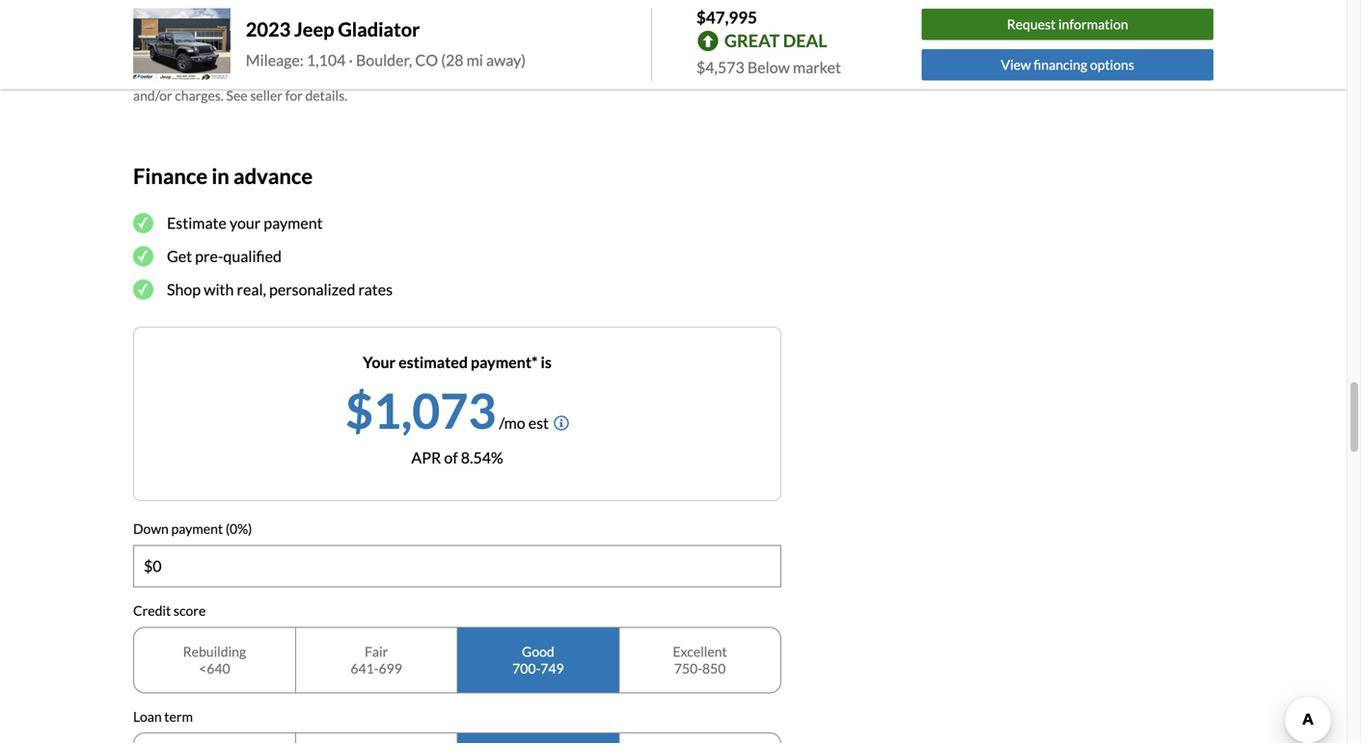 Task type: vqa. For each thing, say whether or not it's contained in the screenshot.


Task type: locate. For each thing, give the bounding box(es) containing it.
8.54%
[[461, 449, 503, 468]]

for
[[435, 67, 453, 83], [285, 87, 303, 103]]

price
[[133, 67, 164, 83], [527, 67, 558, 83]]

price for history
[[133, 67, 164, 83]]

1 horizontal spatial payment
[[264, 214, 323, 233]]

0 horizontal spatial payment
[[171, 521, 223, 538]]

2 price from the left
[[527, 67, 558, 83]]

for inside price may exclude certain taxes, fees, and/or charges. see seller for details.
[[285, 87, 303, 103]]

price inside price may exclude certain taxes, fees, and/or charges. see seller for details.
[[527, 67, 558, 83]]

finance in advance
[[133, 163, 313, 188]]

1 vertical spatial for
[[285, 87, 303, 103]]

request information button
[[922, 9, 1214, 40]]

comprises
[[213, 67, 273, 83]]

0 horizontal spatial for
[[285, 87, 303, 103]]

for left this
[[435, 67, 453, 83]]

details.
[[305, 87, 347, 103]]

$1,073
[[345, 382, 496, 440]]

est
[[528, 414, 549, 433]]

personalized
[[269, 280, 356, 299]]

shop with real, personalized rates
[[167, 280, 393, 299]]

info circle image
[[554, 416, 569, 431]]

$53,198
[[253, 21, 310, 40]]

vehicle.
[[480, 67, 524, 83]]

1,104
[[307, 51, 346, 69]]

0 vertical spatial for
[[435, 67, 453, 83]]

charges.
[[175, 87, 224, 103]]

850
[[702, 661, 726, 677]]

payment
[[264, 214, 323, 233], [171, 521, 223, 538]]

get pre-qualified
[[167, 247, 282, 266]]

price for may
[[527, 67, 558, 83]]

history
[[166, 67, 211, 83]]

$4,573
[[697, 58, 745, 77]]

payment left (0%)
[[171, 521, 223, 538]]

1 price from the left
[[133, 67, 164, 83]]

·
[[349, 51, 353, 69]]

Down payment (0%) text field
[[134, 547, 781, 587]]

$47,995
[[697, 7, 757, 27]]

10/10/2023
[[146, 21, 229, 40]]

term
[[164, 709, 193, 725]]

$4,573 below market
[[697, 58, 841, 77]]

0 vertical spatial payment
[[264, 214, 323, 233]]

0 horizontal spatial price
[[133, 67, 164, 83]]

700-
[[512, 661, 541, 677]]

see
[[226, 87, 248, 103]]

good
[[522, 644, 555, 660]]

rebuilding <640
[[183, 644, 246, 677]]

price up and/or
[[133, 67, 164, 83]]

financing
[[1034, 56, 1088, 73]]

gladiator
[[338, 18, 420, 41]]

real,
[[237, 280, 266, 299]]

rebuilding
[[183, 644, 246, 660]]

loan
[[133, 709, 162, 725]]

advance
[[234, 163, 313, 188]]

1 horizontal spatial price
[[527, 67, 558, 83]]

down
[[133, 521, 169, 538]]

of
[[444, 449, 458, 468]]

price history comprises prices posted on cargurus for this vehicle.
[[133, 67, 524, 83]]

request
[[1007, 16, 1056, 33]]

payment right your
[[264, 214, 323, 233]]

(28
[[441, 51, 464, 69]]

boulder,
[[356, 51, 412, 69]]

credit
[[133, 603, 171, 619]]

750-
[[674, 661, 702, 677]]

(0%)
[[226, 521, 252, 538]]

price left may
[[527, 67, 558, 83]]

view financing options button
[[922, 49, 1214, 81]]

641-
[[351, 661, 379, 677]]

deal
[[783, 30, 827, 51]]

payment*
[[471, 353, 538, 372]]

estimated
[[399, 353, 468, 372]]

2023
[[246, 18, 291, 41]]

for down prices
[[285, 87, 303, 103]]



Task type: describe. For each thing, give the bounding box(es) containing it.
jeep
[[294, 18, 334, 41]]

qualified
[[223, 247, 282, 266]]

$1,073 /mo est
[[345, 382, 549, 440]]

below
[[748, 58, 790, 77]]

great deal
[[725, 30, 827, 51]]

price may exclude certain taxes, fees, and/or charges. see seller for details.
[[133, 67, 743, 103]]

estimate your payment
[[167, 214, 323, 233]]

shop
[[167, 280, 201, 299]]

and/or
[[133, 87, 172, 103]]

taxes,
[[679, 67, 713, 83]]

market
[[793, 58, 841, 77]]

cargurus
[[375, 67, 433, 83]]

score
[[174, 603, 206, 619]]

with
[[204, 280, 234, 299]]

in
[[212, 163, 229, 188]]

your estimated payment* is
[[363, 353, 552, 372]]

mi
[[467, 51, 483, 69]]

exclude
[[587, 67, 632, 83]]

excellent
[[673, 644, 727, 660]]

pre-
[[195, 247, 223, 266]]

may
[[560, 67, 585, 83]]

finance
[[133, 163, 208, 188]]

rates
[[358, 280, 393, 299]]

mileage:
[[246, 51, 304, 69]]

fees,
[[716, 67, 743, 83]]

prices
[[276, 67, 312, 83]]

your
[[230, 214, 261, 233]]

is
[[541, 353, 552, 372]]

get
[[167, 247, 192, 266]]

apr of 8.54%
[[411, 449, 503, 468]]

seller
[[250, 87, 283, 103]]

1 vertical spatial payment
[[171, 521, 223, 538]]

2023 jeep gladiator image
[[133, 8, 230, 81]]

749
[[541, 661, 564, 677]]

estimate
[[167, 214, 227, 233]]

699
[[379, 661, 402, 677]]

great
[[725, 30, 780, 51]]

1 horizontal spatial for
[[435, 67, 453, 83]]

excellent 750-850
[[673, 644, 727, 677]]

away)
[[486, 51, 526, 69]]

<640
[[199, 661, 230, 677]]

posted
[[314, 67, 355, 83]]

/mo
[[499, 414, 525, 433]]

information
[[1059, 16, 1129, 33]]

down payment (0%)
[[133, 521, 252, 538]]

options
[[1090, 56, 1135, 73]]

this
[[455, 67, 477, 83]]

co
[[415, 51, 438, 69]]

loan term
[[133, 709, 193, 725]]

certain
[[635, 67, 677, 83]]

fair 641-699
[[351, 644, 402, 677]]

credit score
[[133, 603, 206, 619]]

request information
[[1007, 16, 1129, 33]]

view
[[1001, 56, 1031, 73]]

good 700-749
[[512, 644, 564, 677]]

fair
[[365, 644, 388, 660]]

your
[[363, 353, 396, 372]]

view financing options
[[1001, 56, 1135, 73]]

apr
[[411, 449, 441, 468]]

on
[[357, 67, 372, 83]]

2023 jeep gladiator mileage: 1,104 · boulder, co (28 mi away)
[[246, 18, 526, 69]]



